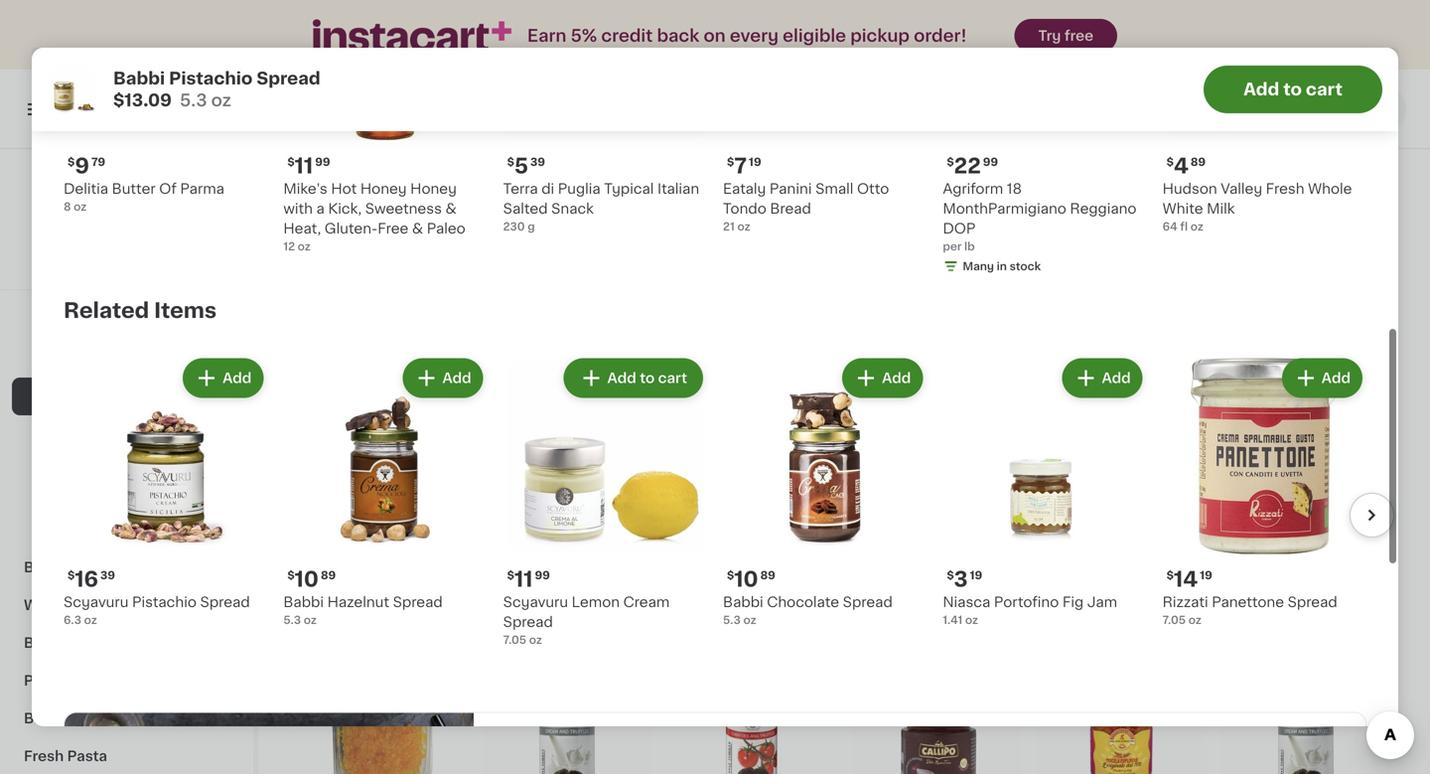Task type: describe. For each thing, give the bounding box(es) containing it.
11 for mike's hot honey honey with a kick, sweetness & heat, gluten-free & paleo
[[295, 155, 313, 176]]

antonella for 4
[[715, 553, 781, 567]]

5.3 oz
[[298, 573, 332, 584]]

reggiano
[[1071, 202, 1137, 215]]

condiments link
[[12, 131, 241, 169]]

7.05 inside rizzati panettone spread 7.05 oz
[[1163, 614, 1187, 625]]

product group containing 4
[[668, 348, 837, 606]]

oz inside 'eataly panini small otto tondo bread 21 oz'
[[738, 221, 751, 232]]

$ for niasca portofino fig jam
[[947, 570, 955, 581]]

babbi pistachio spread $13.09 5.3 oz
[[113, 70, 321, 109]]

many in stock for 12.3 oz
[[872, 613, 951, 624]]

earn 5% credit back on every eligible pickup order!
[[528, 27, 967, 44]]

marca for 49
[[483, 553, 526, 567]]

$ for agriform 18 monthparmigiano reggiano dop
[[947, 156, 955, 167]]

pickup at 10250 santa monica blvd. button
[[911, 81, 1215, 137]]

09
[[335, 528, 350, 539]]

cream
[[624, 595, 670, 609]]

credit
[[602, 27, 653, 44]]

oz inside delitia butter of parma 8 oz
[[74, 201, 87, 212]]

babbi for babbi hazelnut spread 5.3 oz
[[284, 595, 324, 609]]

11am
[[1265, 102, 1302, 116]]

tomatoes for 49
[[535, 573, 604, 587]]

beverages link
[[12, 549, 241, 586]]

salted
[[503, 202, 548, 215]]

per
[[943, 241, 962, 252]]

& inside pickled goods & olives 'link'
[[141, 294, 152, 308]]

add button for babbi chocolate spread
[[845, 360, 921, 396]]

at
[[999, 102, 1014, 116]]

fresh inside hudson valley fresh whole white milk 64 fl oz
[[1267, 182, 1305, 196]]

eligible
[[783, 27, 847, 44]]

3 for 14
[[955, 569, 968, 590]]

santa
[[1068, 102, 1113, 116]]

pickup
[[943, 102, 995, 116]]

breakfast link
[[12, 624, 241, 662]]

14 inside marca antonella fine crushed tomatoes 14 oz
[[668, 593, 680, 604]]

wine link
[[12, 586, 241, 624]]

1 horizontal spatial add to cart
[[1244, 81, 1343, 98]]

& inside doughs, gelatins & bake mixes
[[159, 427, 170, 441]]

all stores
[[209, 105, 261, 116]]

puglia
[[558, 182, 601, 196]]

scyavuru for 11
[[503, 595, 568, 609]]

rizzati
[[1163, 595, 1209, 609]]

spread for scyavuru pistachio spread 6.3 oz
[[200, 595, 250, 609]]

7
[[735, 155, 747, 176]]

18
[[1007, 182, 1023, 196]]

pickup
[[851, 27, 910, 44]]

paleo
[[427, 221, 466, 235]]

panettone
[[1212, 595, 1285, 609]]

g
[[528, 221, 535, 232]]

39 for 5
[[531, 156, 545, 167]]

stock for per lb
[[1010, 261, 1042, 272]]

scyavuru for 16
[[64, 595, 129, 609]]

0 horizontal spatial preserved dips & spreads
[[36, 390, 218, 403]]

babbi chocolate spread 5.3 oz
[[723, 595, 893, 625]]

$ for mike's hot honey honey with a kick, sweetness & heat, gluten-free & paleo
[[287, 156, 295, 167]]

99 for scyavuru lemon cream spread
[[535, 570, 550, 581]]

& inside honeys, syrups & nectars link
[[150, 181, 161, 195]]

to inside product group
[[640, 371, 655, 385]]

1 horizontal spatial to
[[1284, 81, 1303, 98]]

0 vertical spatial dips
[[461, 174, 531, 203]]

29 for 4
[[696, 528, 710, 539]]

dop
[[943, 221, 976, 235]]

1 horizontal spatial preserved dips & spreads
[[298, 174, 695, 203]]

$ 14 19
[[1167, 569, 1213, 590]]

baking ingredients
[[36, 523, 166, 537]]

99 for mike's hot honey honey with a kick, sweetness & heat, gluten-free & paleo
[[315, 156, 330, 167]]

whole inside marca antonella whole peeled tomatoes 28 oz
[[599, 553, 643, 567]]

1 honey from the left
[[361, 182, 407, 196]]

spread for rizzati panettone spread 7.05 oz
[[1288, 595, 1338, 609]]

on
[[704, 27, 726, 44]]

pistachio for babbi
[[169, 70, 253, 87]]

doughs, gelatins & bake mixes link
[[12, 415, 241, 473]]

parma
[[180, 182, 225, 196]]

order!
[[914, 27, 967, 44]]

39 for 16
[[100, 570, 115, 581]]

$ 5 39
[[507, 155, 545, 176]]

1.41
[[943, 614, 963, 625]]

nectars
[[164, 181, 220, 195]]

spices & seasonings link
[[12, 473, 241, 511]]

1 vertical spatial 11
[[864, 527, 882, 548]]

1 horizontal spatial add to cart button
[[1204, 66, 1383, 113]]

add button for alicos sicilian almond pesto
[[1308, 354, 1385, 390]]

try
[[1039, 29, 1062, 43]]

19 for 3
[[970, 570, 983, 581]]

cart inside product group
[[658, 371, 688, 385]]

$ 11
[[857, 527, 882, 548]]

0 button
[[1326, 85, 1407, 133]]

marca antonella fine crushed tomatoes 14 oz
[[668, 553, 814, 604]]

niasca
[[943, 595, 991, 609]]

in for 12.3 oz
[[907, 613, 917, 624]]

many for 12.3 oz
[[872, 613, 904, 624]]

$ 10 89 for chocolate
[[727, 569, 776, 590]]

$ 9 79
[[68, 155, 105, 176]]

spread for babbi pistachio spread $13.09 5.3 oz
[[257, 70, 321, 87]]

99 for agriform 18 monthparmigiano reggiano dop
[[984, 156, 999, 167]]

di
[[542, 182, 555, 196]]

spices & seasonings
[[36, 485, 183, 499]]

spread for babbi hazelnut spread 5.3 oz
[[393, 595, 443, 609]]

$ 10 89 for hazelnut
[[287, 569, 336, 590]]

pickled goods & olives link
[[12, 282, 241, 320]]

$ for scyavuru pistachio spread
[[68, 570, 75, 581]]

$ 7 19
[[727, 155, 762, 176]]

15
[[1233, 527, 1257, 548]]

earn
[[528, 27, 567, 44]]

79
[[91, 156, 105, 167]]

bake
[[174, 427, 208, 441]]

1 horizontal spatial spreads
[[569, 174, 695, 203]]

$ for alicos sicilian almond pesto
[[1226, 528, 1233, 539]]

small
[[816, 182, 854, 196]]

10 for chocolate
[[735, 569, 759, 590]]

spreads inside preserved dips & spreads link
[[161, 390, 218, 403]]

items
[[154, 300, 217, 321]]

syrups
[[97, 181, 146, 195]]

5.3 inside the babbi hazelnut spread 5.3 oz
[[284, 614, 301, 625]]

kick,
[[328, 202, 362, 215]]

product group containing 11
[[503, 354, 707, 648]]

12
[[284, 241, 295, 252]]

$ for babbi hazelnut spread
[[287, 570, 295, 581]]

babbi for babbi pistachio spread $13.09 5.3 oz
[[113, 70, 165, 87]]

hudson valley fresh whole white milk 64 fl oz
[[1163, 182, 1353, 232]]

breadsticks
[[24, 711, 109, 725]]

honeys,
[[36, 181, 94, 195]]

$ for terra di puglia typical italian salted snack
[[507, 156, 515, 167]]

$ for babbi chocolate spread
[[727, 570, 735, 581]]

antonella for 49
[[530, 553, 596, 567]]

$ for delitia butter of parma
[[68, 156, 75, 167]]

oz inside babbi pistachio spread $13.09 5.3 oz
[[211, 92, 231, 109]]

1 oz
[[1037, 593, 1058, 604]]

terra
[[503, 182, 538, 196]]

olives
[[155, 294, 199, 308]]

beverages
[[24, 560, 100, 574]]

heat,
[[284, 221, 321, 235]]

panini
[[770, 182, 812, 196]]

preserved dips & spreads link
[[12, 378, 241, 415]]

hazelnut
[[327, 595, 390, 609]]

$ for marca antonella fine crushed tomatoes
[[672, 528, 679, 539]]

add button for babbi hazelnut spread
[[405, 360, 482, 396]]

10am - 11am
[[1210, 102, 1302, 116]]

milk
[[1207, 202, 1236, 215]]

babbi for babbi chocolate spread 5.3 oz
[[723, 595, 764, 609]]

blvd.
[[1177, 102, 1215, 116]]

try free
[[1039, 29, 1094, 43]]

snack
[[552, 202, 594, 215]]

sicilian
[[1268, 553, 1318, 567]]

product group containing add
[[298, 348, 467, 586]]



Task type: vqa. For each thing, say whether or not it's contained in the screenshot.


Task type: locate. For each thing, give the bounding box(es) containing it.
& inside breadsticks & snacks link
[[113, 711, 124, 725]]

$ left 5.3 oz
[[287, 570, 295, 581]]

3
[[1049, 527, 1062, 548], [955, 569, 968, 590]]

1 horizontal spatial babbi
[[284, 595, 324, 609]]

$ 16 39
[[68, 569, 115, 590]]

scyavuru pistachio spread 6.3 oz
[[64, 595, 250, 625]]

marca up crushed
[[668, 553, 711, 567]]

$ 11 99 up mike's
[[287, 155, 330, 176]]

many down 12.3 oz
[[872, 613, 904, 624]]

antonella inside marca antonella whole peeled tomatoes 28 oz
[[530, 553, 596, 567]]

preserved dips & spreads up 230
[[298, 174, 695, 203]]

0 horizontal spatial 10
[[295, 569, 319, 590]]

49
[[511, 528, 526, 539]]

11 down 6 49
[[515, 569, 533, 590]]

19 inside $ 3 19
[[970, 570, 983, 581]]

butter
[[112, 182, 156, 196]]

$ up "rizzati" at right bottom
[[1167, 570, 1175, 581]]

0 horizontal spatial add to cart
[[608, 371, 688, 385]]

5.3 inside babbi pistachio spread $13.09 5.3 oz
[[180, 92, 207, 109]]

0 horizontal spatial to
[[640, 371, 655, 385]]

0 horizontal spatial $ 11 99
[[287, 155, 330, 176]]

1 vertical spatial pistachio
[[132, 595, 197, 609]]

eataly logo image
[[108, 173, 146, 211]]

0 vertical spatial whole
[[1309, 182, 1353, 196]]

0 vertical spatial in
[[997, 261, 1008, 272]]

89 inside $ 4 89
[[1191, 156, 1206, 167]]

& inside preserved dips & spreads link
[[146, 390, 157, 403]]

3 up 1 oz
[[1049, 527, 1062, 548]]

0 vertical spatial item carousel region
[[36, 0, 1395, 291]]

0 horizontal spatial tomatoes
[[535, 573, 604, 587]]

all stores link
[[68, 81, 262, 137]]

spread for babbi chocolate spread 5.3 oz
[[843, 595, 893, 609]]

terra di puglia typical italian salted snack 230 g
[[503, 182, 700, 232]]

1 horizontal spatial whole
[[1309, 182, 1353, 196]]

2 vertical spatial 11
[[515, 569, 533, 590]]

0 vertical spatial add to cart button
[[1204, 66, 1383, 113]]

64
[[1163, 221, 1178, 232]]

2 horizontal spatial 11
[[864, 527, 882, 548]]

4 for hudson valley fresh whole white milk
[[1175, 155, 1189, 176]]

$ up alicos
[[1226, 528, 1233, 539]]

crushed
[[668, 573, 727, 587]]

1 vertical spatial preserved
[[36, 390, 107, 403]]

0 vertical spatial $ 11 99
[[287, 155, 330, 176]]

$ up terra
[[507, 156, 515, 167]]

3 inside item carousel region
[[955, 569, 968, 590]]

$ 11 99
[[287, 155, 330, 176], [507, 569, 550, 590]]

99 inside $ 22 99
[[984, 156, 999, 167]]

1 vertical spatial many
[[872, 613, 904, 624]]

tomatoes for 4
[[731, 573, 800, 587]]

instacart plus icon image
[[313, 19, 512, 52]]

oz inside hudson valley fresh whole white milk 64 fl oz
[[1191, 221, 1204, 232]]

lb
[[965, 241, 975, 252]]

marca up peeled on the left bottom of page
[[483, 553, 526, 567]]

5.3 down 5.3 oz
[[284, 614, 301, 625]]

0 horizontal spatial 11
[[295, 155, 313, 176]]

0 horizontal spatial dips
[[110, 390, 142, 403]]

spread inside babbi chocolate spread 5.3 oz
[[843, 595, 893, 609]]

antonella inside marca antonella fine crushed tomatoes 14 oz
[[715, 553, 781, 567]]

monthparmigiano
[[943, 202, 1067, 215]]

$ up niasca
[[947, 570, 955, 581]]

pistachio for scyavuru
[[132, 595, 197, 609]]

1 horizontal spatial 10
[[735, 569, 759, 590]]

scyavuru inside scyavuru lemon cream spread 7.05 oz
[[503, 595, 568, 609]]

1 horizontal spatial 4
[[1175, 155, 1189, 176]]

whole down 0 button
[[1309, 182, 1353, 196]]

oz inside babbi chocolate spread 5.3 oz
[[744, 614, 757, 625]]

1 vertical spatial dips
[[110, 390, 142, 403]]

dips up gelatins
[[110, 390, 142, 403]]

fine
[[784, 553, 814, 567]]

1 vertical spatial add to cart button
[[566, 360, 702, 396]]

product group containing 16
[[64, 354, 268, 628]]

$ inside $ 3 19
[[947, 570, 955, 581]]

1 horizontal spatial marca
[[668, 553, 711, 567]]

many for per lb
[[963, 261, 995, 272]]

$ down 6 49
[[507, 570, 515, 581]]

niasca portofino fig jam 1.41 oz
[[943, 595, 1118, 625]]

0 vertical spatial 14
[[1175, 569, 1199, 590]]

pickled
[[36, 294, 87, 308]]

many down lb
[[963, 261, 995, 272]]

mixes
[[36, 447, 77, 461]]

89 up the fig on the bottom of the page
[[1064, 528, 1080, 539]]

1 vertical spatial add to cart
[[608, 371, 688, 385]]

add to cart inside product group
[[608, 371, 688, 385]]

instacart logo image
[[68, 97, 187, 121]]

7.05 down peeled on the left bottom of page
[[503, 634, 527, 645]]

$ inside $ 5 39
[[507, 156, 515, 167]]

4 up hudson
[[1175, 155, 1189, 176]]

$ 10 89 right crushed
[[727, 569, 776, 590]]

portofino
[[995, 595, 1060, 609]]

$ inside the $ 3 89
[[1041, 528, 1049, 539]]

cart
[[1307, 81, 1343, 98], [658, 371, 688, 385]]

39 inside $ 16 39
[[100, 570, 115, 581]]

$ up 12.3
[[857, 528, 864, 539]]

$ 11 99 for scyavuru
[[507, 569, 550, 590]]

2 horizontal spatial 19
[[1201, 570, 1213, 581]]

babbi down crushed
[[723, 595, 764, 609]]

1 horizontal spatial cart
[[1307, 81, 1343, 98]]

hudson
[[1163, 182, 1218, 196]]

10 for hazelnut
[[295, 569, 319, 590]]

99 right peeled on the left bottom of page
[[535, 570, 550, 581]]

back
[[657, 27, 700, 44]]

0 vertical spatial add to cart
[[1244, 81, 1343, 98]]

of
[[159, 182, 177, 196]]

stock for 12.3 oz
[[919, 613, 951, 624]]

add button for scyavuru pistachio spread
[[185, 360, 262, 396]]

$ for rizzati panettone spread
[[1167, 570, 1175, 581]]

$ up 6.3
[[68, 570, 75, 581]]

3 up niasca
[[955, 569, 968, 590]]

99 inside product group
[[535, 570, 550, 581]]

$ inside $ 7 19
[[727, 156, 735, 167]]

89 for babbi chocolate spread
[[761, 570, 776, 581]]

5.3 down marca antonella fine crushed tomatoes 14 oz
[[723, 614, 741, 625]]

1
[[1037, 593, 1042, 604]]

4
[[1175, 155, 1189, 176], [679, 527, 694, 548]]

antonella left fine
[[715, 553, 781, 567]]

add button for rizzati panettone spread
[[1285, 360, 1361, 396]]

0 horizontal spatial scyavuru
[[64, 595, 129, 609]]

29 up crushed
[[696, 528, 710, 539]]

1 horizontal spatial 7.05
[[1163, 614, 1187, 625]]

0 horizontal spatial spreads
[[161, 390, 218, 403]]

fresh right valley on the top of page
[[1267, 182, 1305, 196]]

honey
[[361, 182, 407, 196], [411, 182, 457, 196]]

oz inside marca antonella fine crushed tomatoes 14 oz
[[683, 593, 696, 604]]

5.3
[[180, 92, 207, 109], [298, 573, 316, 584], [723, 614, 741, 625], [284, 614, 301, 625]]

$13.09
[[113, 92, 172, 109]]

11 up 12.3 oz
[[864, 527, 882, 548]]

breakfast
[[24, 636, 93, 650]]

condiments
[[36, 143, 122, 157]]

0 vertical spatial 7.05
[[1163, 614, 1187, 625]]

89 inside the $ 3 89
[[1064, 528, 1080, 539]]

29 for 15
[[1259, 528, 1273, 539]]

4 for marca antonella fine crushed tomatoes
[[679, 527, 694, 548]]

tomatoes up lemon on the left of page
[[535, 573, 604, 587]]

1 horizontal spatial 3
[[1049, 527, 1062, 548]]

0 horizontal spatial 29
[[696, 528, 710, 539]]

89 up chocolate
[[761, 570, 776, 581]]

$ up hudson
[[1167, 156, 1175, 167]]

3 for 15
[[1049, 527, 1062, 548]]

$ up agriform
[[947, 156, 955, 167]]

a
[[317, 202, 325, 215]]

2 scyavuru from the left
[[503, 595, 568, 609]]

spread inside rizzati panettone spread 7.05 oz
[[1288, 595, 1338, 609]]

1 horizontal spatial 99
[[535, 570, 550, 581]]

babbi inside the babbi hazelnut spread 5.3 oz
[[284, 595, 324, 609]]

scyavuru down peeled on the left bottom of page
[[503, 595, 568, 609]]

19 for 14
[[1201, 570, 1213, 581]]

4 up crushed
[[679, 527, 694, 548]]

babbi inside babbi chocolate spread 5.3 oz
[[723, 595, 764, 609]]

0 vertical spatial 4
[[1175, 155, 1189, 176]]

1 horizontal spatial 29
[[1259, 528, 1273, 539]]

oz inside alicos sicilian almond pesto 6.34 oz
[[1250, 593, 1263, 604]]

alicos
[[1222, 553, 1265, 567]]

fresh left pasta
[[24, 749, 64, 763]]

$ right crushed
[[727, 570, 735, 581]]

1 horizontal spatial scyavuru
[[503, 595, 568, 609]]

oz inside niasca portofino fig jam 1.41 oz
[[966, 614, 979, 625]]

0 horizontal spatial stock
[[919, 613, 951, 624]]

dips up 230
[[461, 174, 531, 203]]

in left 1.41
[[907, 613, 917, 624]]

1 vertical spatial to
[[640, 371, 655, 385]]

stores
[[225, 105, 261, 116]]

2 antonella from the left
[[715, 553, 781, 567]]

product group containing 15
[[1222, 348, 1391, 606]]

add button for marca antonella whole peeled tomatoes
[[569, 354, 646, 390]]

whole up lemon on the left of page
[[599, 553, 643, 567]]

$ inside $ 11
[[857, 528, 864, 539]]

5%
[[571, 27, 597, 44]]

89 for babbi hazelnut spread
[[321, 570, 336, 581]]

2 honey from the left
[[411, 182, 457, 196]]

foods
[[93, 674, 138, 688]]

10am
[[1210, 102, 1251, 116]]

0 vertical spatial preserved
[[298, 174, 454, 203]]

14 up "rizzati" at right bottom
[[1175, 569, 1199, 590]]

$ up crushed
[[672, 528, 679, 539]]

spread inside scyavuru lemon cream spread 7.05 oz
[[503, 615, 553, 629]]

pistachio inside scyavuru pistachio spread 6.3 oz
[[132, 595, 197, 609]]

wholesome, bring premium baking to your table image
[[65, 713, 474, 774]]

0 horizontal spatial preserved
[[36, 390, 107, 403]]

0 vertical spatial pistachio
[[169, 70, 253, 87]]

0 horizontal spatial fresh
[[24, 749, 64, 763]]

typical
[[604, 182, 654, 196]]

chocolate
[[767, 595, 840, 609]]

1 vertical spatial cart
[[658, 371, 688, 385]]

29 inside $ 15 29
[[1259, 528, 1273, 539]]

1 horizontal spatial many in stock
[[963, 261, 1042, 272]]

$ inside $ 4 89
[[1167, 156, 1175, 167]]

19 inside $ 14 19
[[1201, 570, 1213, 581]]

19 up niasca
[[970, 570, 983, 581]]

11 inside product group
[[515, 569, 533, 590]]

7.05 inside scyavuru lemon cream spread 7.05 oz
[[503, 634, 527, 645]]

1 marca from the left
[[483, 553, 526, 567]]

0 horizontal spatial 99
[[315, 156, 330, 167]]

1 scyavuru from the left
[[64, 595, 129, 609]]

add to cart button
[[1204, 66, 1383, 113], [566, 360, 702, 396]]

many in stock down 12.3 oz
[[872, 613, 951, 624]]

0 vertical spatial 39
[[531, 156, 545, 167]]

0 horizontal spatial in
[[907, 613, 917, 624]]

preserved up free
[[298, 174, 454, 203]]

in down the monthparmigiano
[[997, 261, 1008, 272]]

12.3
[[853, 593, 875, 604]]

1 horizontal spatial stock
[[1010, 261, 1042, 272]]

0 horizontal spatial many
[[872, 613, 904, 624]]

39 right "5"
[[531, 156, 545, 167]]

1 vertical spatial 7.05
[[503, 634, 527, 645]]

2 tomatoes from the left
[[731, 573, 800, 587]]

stock down niasca
[[919, 613, 951, 624]]

babbi inside babbi pistachio spread $13.09 5.3 oz
[[113, 70, 165, 87]]

2 29 from the left
[[1259, 528, 1273, 539]]

2 horizontal spatial babbi
[[723, 595, 764, 609]]

1 vertical spatial 39
[[100, 570, 115, 581]]

1 horizontal spatial 14
[[1175, 569, 1199, 590]]

29 inside $ 4 29
[[696, 528, 710, 539]]

0 horizontal spatial 3
[[955, 569, 968, 590]]

spread inside the babbi hazelnut spread 5.3 oz
[[393, 595, 443, 609]]

in
[[997, 261, 1008, 272], [907, 613, 917, 624]]

1 vertical spatial whole
[[599, 553, 643, 567]]

0 horizontal spatial 7.05
[[503, 634, 527, 645]]

1 vertical spatial preserved dips & spreads
[[36, 390, 218, 403]]

0 vertical spatial stock
[[1010, 261, 1042, 272]]

oz inside rizzati panettone spread 7.05 oz
[[1189, 614, 1202, 625]]

0 horizontal spatial 19
[[749, 156, 762, 167]]

6.34
[[1222, 593, 1248, 604]]

1 horizontal spatial antonella
[[715, 553, 781, 567]]

$ inside $ 9 79
[[68, 156, 75, 167]]

item carousel region containing 16
[[64, 346, 1395, 704]]

pickled goods & olives
[[36, 294, 199, 308]]

1 horizontal spatial fresh
[[1267, 182, 1305, 196]]

oz inside the babbi hazelnut spread 5.3 oz
[[304, 614, 317, 625]]

5.3 inside babbi chocolate spread 5.3 oz
[[723, 614, 741, 625]]

1 horizontal spatial dips
[[461, 174, 531, 203]]

0 vertical spatial many in stock
[[963, 261, 1042, 272]]

spread inside babbi pistachio spread $13.09 5.3 oz
[[257, 70, 321, 87]]

0 vertical spatial many
[[963, 261, 995, 272]]

babbi hazelnut spread 5.3 oz
[[284, 595, 443, 625]]

39 right 16
[[100, 570, 115, 581]]

item carousel region containing 9
[[36, 0, 1395, 291]]

2 marca from the left
[[668, 553, 711, 567]]

valley
[[1222, 182, 1263, 196]]

oz inside scyavuru pistachio spread 6.3 oz
[[84, 614, 97, 625]]

89 up hudson
[[1191, 156, 1206, 167]]

add button for niasca portofino fig jam
[[1065, 360, 1141, 396]]

$ 10 89 up hazelnut
[[287, 569, 336, 590]]

5.3 left all
[[180, 92, 207, 109]]

1 horizontal spatial 19
[[970, 570, 983, 581]]

many in stock for per lb
[[963, 261, 1042, 272]]

antonella up lemon on the left of page
[[530, 553, 596, 567]]

0 horizontal spatial honey
[[361, 182, 407, 196]]

pistachio up all
[[169, 70, 253, 87]]

$ inside $ 22 99
[[947, 156, 955, 167]]

1 $ 10 89 from the left
[[727, 569, 776, 590]]

0 vertical spatial 11
[[295, 155, 313, 176]]

with
[[284, 202, 313, 215]]

scyavuru inside scyavuru pistachio spread 6.3 oz
[[64, 595, 129, 609]]

19 inside $ 7 19
[[749, 156, 762, 167]]

preserved
[[298, 174, 454, 203], [36, 390, 107, 403]]

product group containing 6
[[483, 348, 652, 606]]

10 up the babbi hazelnut spread 5.3 oz
[[295, 569, 319, 590]]

stock down agriform 18 monthparmigiano reggiano dop per lb
[[1010, 261, 1042, 272]]

scyavuru down $ 16 39
[[64, 595, 129, 609]]

babbi down 5.3 oz
[[284, 595, 324, 609]]

6 49
[[494, 527, 526, 548]]

preserved dips & spreads up gelatins
[[36, 390, 218, 403]]

$ for scyavuru lemon cream spread
[[507, 570, 515, 581]]

$ inside $ 15 29
[[1226, 528, 1233, 539]]

marca antonella whole peeled tomatoes 28 oz
[[483, 553, 643, 604]]

0 vertical spatial 3
[[1049, 527, 1062, 548]]

1 10 from the left
[[735, 569, 759, 590]]

$ inside $ 4 29
[[672, 528, 679, 539]]

spread inside scyavuru pistachio spread 6.3 oz
[[200, 595, 250, 609]]

1 vertical spatial in
[[907, 613, 917, 624]]

marca inside marca antonella whole peeled tomatoes 28 oz
[[483, 553, 526, 567]]

$ 11 99 for mike's
[[287, 155, 330, 176]]

10250
[[1018, 102, 1065, 116]]

29 right 15
[[1259, 528, 1273, 539]]

preserved up doughs,
[[36, 390, 107, 403]]

doughs, gelatins & bake mixes
[[36, 427, 208, 461]]

lemon
[[572, 595, 620, 609]]

wine
[[24, 598, 60, 612]]

pistachio down "beverages" link
[[132, 595, 197, 609]]

7.05 down "rizzati" at right bottom
[[1163, 614, 1187, 625]]

5.3 inside product group
[[298, 573, 316, 584]]

1 tomatoes from the left
[[535, 573, 604, 587]]

2 horizontal spatial 99
[[984, 156, 999, 167]]

tomatoes inside marca antonella fine crushed tomatoes 14 oz
[[731, 573, 800, 587]]

11 up mike's
[[295, 155, 313, 176]]

5
[[515, 155, 529, 176]]

0 horizontal spatial whole
[[599, 553, 643, 567]]

0 horizontal spatial cart
[[658, 371, 688, 385]]

marca inside marca antonella fine crushed tomatoes 14 oz
[[668, 553, 711, 567]]

related
[[64, 300, 149, 321]]

marca for 4
[[668, 553, 711, 567]]

$ for hudson valley fresh whole white milk
[[1167, 156, 1175, 167]]

1 antonella from the left
[[530, 553, 596, 567]]

21
[[723, 221, 735, 232]]

8
[[64, 201, 71, 212]]

tomatoes down fine
[[731, 573, 800, 587]]

gelatins
[[98, 427, 156, 441]]

babbi up $13.09 on the top of page
[[113, 70, 165, 87]]

0 horizontal spatial babbi
[[113, 70, 165, 87]]

1 29 from the left
[[696, 528, 710, 539]]

spread
[[257, 70, 321, 87], [200, 595, 250, 609], [843, 595, 893, 609], [393, 595, 443, 609], [1288, 595, 1338, 609], [503, 615, 553, 629]]

fig
[[1063, 595, 1084, 609]]

scyavuru
[[64, 595, 129, 609], [503, 595, 568, 609]]

pistachio inside babbi pistachio spread $13.09 5.3 oz
[[169, 70, 253, 87]]

2 $ 10 89 from the left
[[287, 569, 336, 590]]

$ up 1 oz
[[1041, 528, 1049, 539]]

oz inside mike's hot honey honey with a kick, sweetness & heat, gluten-free & paleo 12 oz
[[298, 241, 311, 252]]

stock
[[1010, 261, 1042, 272], [919, 613, 951, 624]]

product group
[[298, 348, 467, 586], [483, 348, 652, 606], [668, 348, 837, 606], [1037, 348, 1206, 630], [1222, 348, 1391, 606], [64, 354, 268, 628], [284, 354, 488, 628], [503, 354, 707, 648], [723, 354, 927, 628], [943, 354, 1147, 628], [1163, 354, 1367, 628]]

14 down crushed
[[668, 593, 680, 604]]

0 vertical spatial spreads
[[569, 174, 695, 203]]

99 up mike's
[[315, 156, 330, 167]]

0 horizontal spatial 14
[[668, 593, 680, 604]]

2 10 from the left
[[295, 569, 319, 590]]

many inside item carousel region
[[963, 261, 995, 272]]

230
[[503, 221, 525, 232]]

10am - 11am link
[[1179, 97, 1302, 121]]

$ for eataly panini small otto tondo bread
[[727, 156, 735, 167]]

None search field
[[284, 81, 690, 137]]

white
[[1163, 202, 1204, 215]]

mike's
[[284, 182, 328, 196]]

1 vertical spatial stock
[[919, 613, 951, 624]]

19 right 7
[[749, 156, 762, 167]]

1 vertical spatial item carousel region
[[64, 346, 1395, 704]]

$ inside $ 14 19
[[1167, 570, 1175, 581]]

39 inside $ 5 39
[[531, 156, 545, 167]]

$ inside $ 16 39
[[68, 570, 75, 581]]

whole
[[1309, 182, 1353, 196], [599, 553, 643, 567]]

1 horizontal spatial preserved
[[298, 174, 454, 203]]

$ up the honeys, on the left of page
[[68, 156, 75, 167]]

add button
[[384, 354, 461, 390], [569, 354, 646, 390], [1124, 354, 1200, 390], [1308, 354, 1385, 390], [185, 360, 262, 396], [405, 360, 482, 396], [845, 360, 921, 396], [1065, 360, 1141, 396], [1285, 360, 1361, 396]]

agriform
[[943, 182, 1004, 196]]

1 vertical spatial 3
[[955, 569, 968, 590]]

$ up eataly at the right top of page
[[727, 156, 735, 167]]

ingredients
[[87, 523, 166, 537]]

$ 11 99 down 6 49
[[507, 569, 550, 590]]

1 vertical spatial fresh
[[24, 749, 64, 763]]

many in stock down lb
[[963, 261, 1042, 272]]

89 up hazelnut
[[321, 570, 336, 581]]

14
[[1175, 569, 1199, 590], [668, 593, 680, 604]]

19 up "rizzati" at right bottom
[[1201, 570, 1213, 581]]

oz inside scyavuru lemon cream spread 7.05 oz
[[529, 634, 542, 645]]

19 for 7
[[749, 156, 762, 167]]

whole inside hudson valley fresh whole white milk 64 fl oz
[[1309, 182, 1353, 196]]

stock inside item carousel region
[[1010, 261, 1042, 272]]

honeys, syrups & nectars
[[36, 181, 220, 195]]

0 horizontal spatial antonella
[[530, 553, 596, 567]]

scyavuru lemon cream spread 7.05 oz
[[503, 595, 670, 645]]

product group containing 14
[[1163, 354, 1367, 628]]

0 horizontal spatial add to cart button
[[566, 360, 702, 396]]

1 horizontal spatial 11
[[515, 569, 533, 590]]

item carousel region
[[36, 0, 1395, 291], [64, 346, 1395, 704]]

goods
[[90, 294, 137, 308]]

0 vertical spatial preserved dips & spreads
[[298, 174, 695, 203]]

0 vertical spatial cart
[[1307, 81, 1343, 98]]

tomatoes inside marca antonella whole peeled tomatoes 28 oz
[[535, 573, 604, 587]]

almond
[[1321, 553, 1375, 567]]

10 right crushed
[[735, 569, 759, 590]]

0 horizontal spatial 39
[[100, 570, 115, 581]]

1 horizontal spatial $ 10 89
[[727, 569, 776, 590]]

1 vertical spatial 14
[[668, 593, 680, 604]]

1 vertical spatial many in stock
[[872, 613, 951, 624]]

hot
[[331, 182, 357, 196]]

delitia butter of parma 8 oz
[[64, 182, 225, 212]]

5.3 up the babbi hazelnut spread 5.3 oz
[[298, 573, 316, 584]]

& inside spices & seasonings 'link'
[[87, 485, 98, 499]]

89 for hudson valley fresh whole white milk
[[1191, 156, 1206, 167]]

related items
[[64, 300, 217, 321]]

otto
[[857, 182, 890, 196]]

-
[[1255, 102, 1262, 116]]

11 for scyavuru lemon cream spread
[[515, 569, 533, 590]]

99 right 22
[[984, 156, 999, 167]]

in for per lb
[[997, 261, 1008, 272]]

1 vertical spatial 4
[[679, 527, 694, 548]]

oz inside marca antonella whole peeled tomatoes 28 oz
[[500, 593, 513, 604]]

$ up mike's
[[287, 156, 295, 167]]



